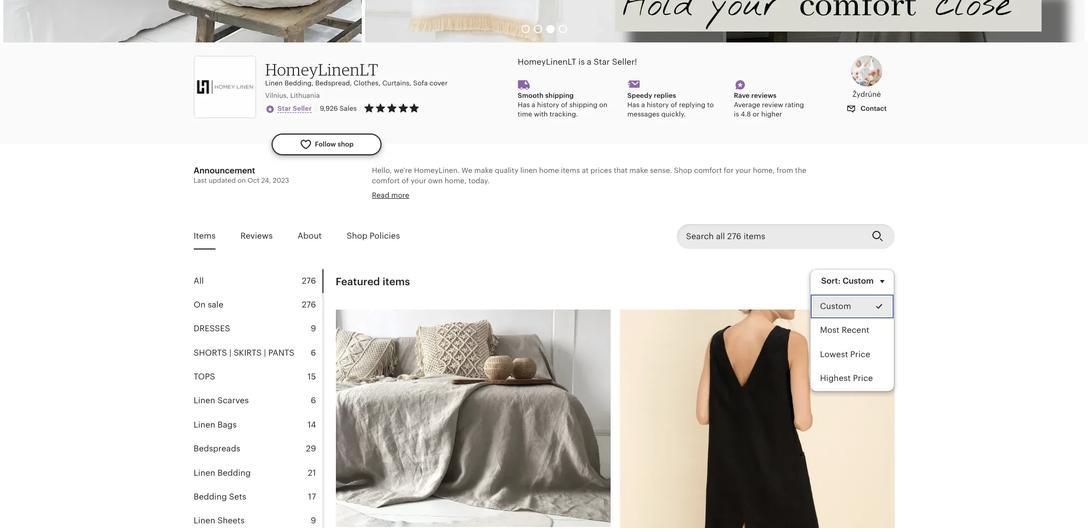 Task type: describe. For each thing, give the bounding box(es) containing it.
linen down the own
[[417, 197, 436, 205]]

0 vertical spatial custom
[[544, 197, 571, 205]]

items inside hello, we're homeylinen. we make quality linen home items at prices that make sense. shop comfort for your home, from the comfort of your own home, today.
[[561, 166, 580, 175]]

bags
[[218, 420, 237, 430]]

everything
[[573, 238, 610, 246]]

a inside smooth shipping has a history of shipping on time with tracking.
[[532, 101, 535, 109]]

linen bags
[[194, 420, 237, 430]]

welcome!
[[633, 359, 667, 368]]

tab containing linen bedding
[[194, 462, 322, 486]]

9 for linen sheets
[[311, 517, 316, 526]]

best
[[403, 451, 418, 459]]

own
[[428, 177, 443, 185]]

sheets
[[662, 278, 685, 286]]

care
[[695, 238, 710, 246]]

by
[[673, 248, 682, 256]]

bedding,
[[534, 278, 565, 286]]

lowest price button
[[811, 343, 894, 367]]

tracking.
[[550, 110, 578, 118]]

star inside button
[[278, 105, 291, 112]]

shorts | skirts | pants
[[194, 348, 295, 358]]

most
[[820, 326, 840, 335]]

speedy replies has a history of replying to messages quickly.
[[628, 92, 714, 118]]

1 vertical spatial shipping
[[570, 101, 598, 109]]

linen inside our pure linen collection: linen bedding - soft, natural and luxury linen bedding, includes linen pillowcases, sheets and linen duvet covers.
[[405, 268, 424, 276]]

homeylinen.
[[414, 166, 460, 175]]

1 natural from the left
[[418, 339, 443, 347]]

with inside you are warmly welcome to visit homeylinen shop where everything is made with a passion, care and good emotions. our responsibility is to produce only high quality linen products that are characterized by durability, charm and coziness.
[[641, 238, 656, 246]]

0 vertical spatial bedding
[[218, 469, 251, 478]]

soft,
[[433, 278, 449, 286]]

| left '9,926'
[[315, 104, 317, 113]]

linen left napkins
[[587, 298, 604, 307]]

follow us on: instagram: https://www.instagram.com/homeylinen/ facebook: https://www.facebook.com/homeylinen/ pinterest: https://www.pinterest.com/homeylinen/
[[372, 390, 554, 429]]

high
[[500, 248, 516, 256]]

time
[[518, 110, 532, 118]]

high quality linen textiles. european pure linen. custom orders available.
[[372, 197, 632, 205]]

announcement last updated on oct 24, 2023
[[194, 166, 289, 185]]

linen up face on the bottom
[[525, 298, 542, 307]]

1 vertical spatial linens
[[392, 319, 418, 327]]

orders
[[573, 197, 597, 205]]

about link
[[298, 225, 322, 249]]

contact
[[859, 105, 887, 113]]

15
[[308, 372, 316, 382]]

collection:
[[426, 268, 462, 276]]

and right care
[[712, 238, 725, 246]]

value
[[385, 339, 403, 347]]

smooth shipping has a history of shipping on time with tracking.
[[518, 92, 608, 118]]

has for has a history of shipping on time with tracking.
[[518, 101, 530, 109]]

linen inside hello, we're homeylinen. we make quality linen home items at prices that make sense. shop comfort for your home, from the comfort of your own home, today.
[[520, 166, 537, 175]]

world
[[445, 339, 466, 347]]

photos
[[578, 359, 602, 368]]

a inside you are warmly welcome to visit homeylinen shop where everything is made with a passion, care and good emotions. our responsibility is to produce only high quality linen products that are characterized by durability, charm and coziness.
[[658, 238, 662, 246]]

linen down tops
[[194, 396, 215, 406]]

0 horizontal spatial items
[[383, 276, 410, 288]]

žydrūnė image
[[851, 56, 882, 87]]

0 horizontal spatial your
[[411, 177, 426, 185]]

linen left sheets at the left bottom of the page
[[194, 517, 215, 526]]

homeylinenlt for homeylinenlt is a star seller!
[[518, 57, 576, 67]]

bath,
[[478, 319, 496, 327]]

follow shop link
[[271, 134, 382, 156]]

0 horizontal spatial comfort
[[372, 177, 400, 185]]

quality
[[390, 197, 415, 205]]

you
[[372, 238, 385, 246]]

a left the seller!
[[587, 57, 592, 67]]

tab containing on sale
[[194, 293, 322, 317]]

a inside speedy replies has a history of replying to messages quickly.
[[641, 101, 645, 109]]

on inside "announcement last updated on oct 24, 2023"
[[238, 177, 246, 185]]

0 horizontal spatial to
[[443, 248, 450, 256]]

rating
[[785, 101, 804, 109]]

is left the seller!
[[579, 57, 585, 67]]

messages
[[628, 110, 660, 118]]

you are warmly welcome to visit homeylinen shop where everything is made with a passion, care and good emotions. our responsibility is to produce only high quality linen products that are characterized by durability, charm and coziness.
[[372, 238, 791, 256]]

24,
[[261, 177, 271, 185]]

rave reviews average review rating is 4.8 or higher
[[734, 92, 804, 118]]

1 make from the left
[[474, 166, 493, 175]]

and down emotions.
[[744, 248, 757, 256]]

and right sheets
[[686, 278, 699, 286]]

linen right the luxury
[[515, 278, 532, 286]]

sort: custom
[[821, 276, 874, 286]]

sort:
[[821, 276, 841, 286]]

sections tab list
[[194, 269, 323, 529]]

from
[[777, 166, 793, 175]]

2023
[[273, 177, 289, 185]]

4.8
[[741, 110, 751, 118]]

homeylinenlt for homeylinenlt linen bedding, bedspread, clothes, curtains, sofa cover
[[265, 60, 378, 79]]

shop inside you are warmly welcome to visit homeylinen shop where everything is made with a passion, care and good emotions. our responsibility is to produce only high quality linen products that are characterized by durability, charm and coziness.
[[531, 238, 548, 246]]

tab containing tops
[[194, 366, 322, 390]]

that inside you are warmly welcome to visit homeylinen shop where everything is made with a passion, care and good emotions. our responsibility is to produce only high quality linen products that are characterized by durability, charm and coziness.
[[595, 248, 609, 256]]

linen scarves
[[194, 396, 249, 406]]

we inside hello, we're homeylinen. we make quality linen home items at prices that make sense. shop comfort for your home, from the comfort of your own home, today.
[[462, 166, 473, 175]]

featured items
[[336, 276, 410, 288]]

shop policies link
[[347, 225, 400, 249]]

is left why
[[498, 339, 504, 347]]

- left charming
[[420, 319, 423, 327]]

all
[[194, 276, 204, 286]]

on inside smooth shipping has a history of shipping on time with tracking.
[[599, 101, 608, 109]]

tab containing all
[[194, 269, 322, 293]]

follow for follow shop
[[315, 140, 336, 148]]

bath
[[372, 319, 391, 327]]

seller
[[293, 105, 312, 112]]

bedspreads
[[194, 444, 240, 454]]

with inside smooth shipping has a history of shipping on time with tracking.
[[534, 110, 548, 118]]

or inside rave reviews average review rating is 4.8 or higher
[[753, 110, 760, 118]]

hello, we're homeylinen. we make quality linen home items at prices that make sense. shop comfort for your home, from the comfort of your own home, today.
[[372, 166, 807, 185]]

tab containing bedding sets
[[194, 486, 322, 510]]

durability,
[[684, 248, 718, 256]]

9 for dresses
[[311, 324, 316, 334]]

welcome
[[427, 238, 458, 246]]

made
[[620, 238, 639, 246]]

6 for shorts | skirts | pants
[[311, 348, 316, 358]]

elegant long linen dress. long linen dress with big side pockets. linen v-neck dress. comfortable dress. loose linen dress in many colors. image
[[620, 310, 895, 529]]

smooth
[[518, 92, 544, 100]]

- inside our pure linen collection: linen bedding - soft, natural and luxury linen bedding, includes linen pillowcases, sheets and linen duvet covers.
[[429, 278, 432, 286]]

pinterest:
[[372, 420, 405, 429]]

we value the natural world and that is why we love natural materials!
[[372, 339, 611, 347]]

14
[[308, 420, 316, 430]]

2 natural from the left
[[550, 339, 575, 347]]

on
[[194, 300, 206, 310]]

https://www.facebook.com/homeylinen/
[[410, 410, 551, 419]]

a right creates
[[797, 298, 801, 307]]

replying
[[679, 101, 706, 109]]

0 vertical spatial star
[[594, 57, 610, 67]]

our inside you are warmly welcome to visit homeylinen shop where everything is made with a passion, care and good emotions. our responsibility is to produce only high quality linen products that are characterized by durability, charm and coziness.
[[372, 248, 385, 256]]

price for highest price
[[853, 374, 873, 384]]

linen left bath,
[[460, 319, 476, 327]]

updated
[[209, 177, 236, 185]]

star_seller image
[[265, 105, 275, 114]]

1 vertical spatial bedding
[[194, 493, 227, 502]]

creates
[[770, 298, 795, 307]]

recent
[[842, 326, 870, 335]]

and right world
[[468, 339, 481, 347]]

to inside speedy replies has a history of replying to messages quickly.
[[707, 101, 714, 109]]

homeylinen inside the with the best wishes, homeylinen team
[[372, 461, 416, 469]]

or inside table linens - handcrafted with a passion: linen tablecloths, linen napkins and table runners. modern, stylish and creates a special coziness. bath linens - charming linen bath, hand, face or guest towels.
[[537, 319, 544, 327]]

on:
[[406, 390, 417, 398]]

| inside "| 9,926 sales |"
[[360, 105, 362, 112]]

- down bedding
[[423, 298, 425, 307]]

linen up napkins
[[599, 278, 616, 286]]

items link
[[194, 225, 216, 249]]

love
[[534, 339, 548, 347]]

good
[[727, 238, 745, 246]]

linen inside homeylinenlt linen bedding, bedspread, clothes, curtains, sofa cover
[[265, 79, 283, 87]]

table
[[372, 298, 393, 307]]

6 for linen scarves
[[311, 396, 316, 406]]

featured
[[336, 276, 380, 288]]

quality inside hello, we're homeylinen. we make quality linen home items at prices that make sense. shop comfort for your home, from the comfort of your own home, today.
[[495, 166, 518, 175]]

highest price button
[[811, 367, 894, 391]]

review
[[762, 101, 783, 109]]

average
[[734, 101, 760, 109]]

team
[[418, 461, 435, 469]]

modern,
[[700, 298, 729, 307]]

us
[[396, 390, 404, 398]]

cover
[[430, 79, 448, 87]]

linen down 'bedspreads'
[[194, 469, 215, 478]]

sofa
[[413, 79, 428, 87]]

charm
[[720, 248, 742, 256]]

shop inside hello, we're homeylinen. we make quality linen home items at prices that make sense. shop comfort for your home, from the comfort of your own home, today.
[[674, 166, 692, 175]]

276 for on sale
[[302, 300, 316, 310]]

menu containing custom
[[811, 269, 895, 392]]

highest price
[[820, 374, 873, 384]]

last
[[194, 177, 207, 185]]

a left passion: on the bottom of the page
[[489, 298, 493, 307]]



Task type: locate. For each thing, give the bounding box(es) containing it.
is inside rave reviews average review rating is 4.8 or higher
[[734, 110, 739, 118]]

available.
[[599, 197, 632, 205]]

1 horizontal spatial homeylinenlt
[[518, 57, 576, 67]]

covers.
[[742, 278, 767, 286]]

on
[[599, 101, 608, 109], [238, 177, 246, 185]]

ideas,
[[426, 359, 446, 368]]

the inside the with the best wishes, homeylinen team
[[390, 451, 401, 459]]

vilnius,
[[265, 92, 289, 100]]

follow shop
[[315, 140, 354, 148]]

the right the "from"
[[795, 166, 807, 175]]

5 tab from the top
[[194, 366, 322, 390]]

we're
[[394, 166, 412, 175]]

6 up 15
[[311, 348, 316, 358]]

linen up bedding
[[405, 268, 424, 276]]

9 tab from the top
[[194, 462, 322, 486]]

0 horizontal spatial are
[[387, 238, 398, 246]]

higher
[[761, 110, 782, 118]]

| 9,926 sales |
[[315, 104, 362, 113]]

star left the seller!
[[594, 57, 610, 67]]

pure up linen
[[387, 268, 403, 276]]

2 vertical spatial to
[[443, 248, 450, 256]]

price down recent
[[851, 350, 871, 359]]

4 tab from the top
[[194, 342, 322, 366]]

0 vertical spatial the
[[795, 166, 807, 175]]

custom right linen.
[[544, 197, 571, 205]]

hello,
[[372, 166, 392, 175]]

or right stories
[[568, 359, 576, 368]]

group
[[519, 22, 569, 33]]

are right you
[[387, 238, 398, 246]]

custom up "custom" button
[[843, 276, 874, 286]]

the left best
[[390, 451, 401, 459]]

has
[[518, 101, 530, 109], [628, 101, 640, 109]]

history
[[537, 101, 559, 109], [647, 101, 669, 109]]

3 tab from the top
[[194, 317, 322, 342]]

1 vertical spatial home,
[[445, 177, 467, 185]]

home, right the own
[[445, 177, 467, 185]]

0 horizontal spatial natural
[[418, 339, 443, 347]]

linen up vilnius,
[[265, 79, 283, 87]]

of down we're
[[402, 177, 409, 185]]

0 horizontal spatial that
[[483, 339, 496, 347]]

bedding sets
[[194, 493, 246, 502]]

0 vertical spatial home,
[[753, 166, 775, 175]]

- left "soft,"
[[429, 278, 432, 286]]

shop down sales
[[338, 140, 354, 148]]

of up quickly.
[[671, 101, 677, 109]]

star
[[594, 57, 610, 67], [278, 105, 291, 112]]

pure
[[503, 197, 519, 205], [387, 268, 403, 276]]

10 tab from the top
[[194, 486, 322, 510]]

2 276 from the top
[[302, 300, 316, 310]]

table linens - handcrafted with a passion: linen tablecloths, linen napkins and table runners. modern, stylish and creates a special coziness. bath linens - charming linen bath, hand, face or guest towels.
[[372, 298, 801, 327]]

lithuania
[[290, 92, 320, 100]]

0 horizontal spatial star
[[278, 105, 291, 112]]

1 vertical spatial follow
[[372, 390, 394, 398]]

1 vertical spatial with
[[641, 238, 656, 246]]

is left 4.8
[[734, 110, 739, 118]]

0 vertical spatial price
[[851, 350, 871, 359]]

and left "table" at the bottom of page
[[635, 298, 648, 307]]

0 vertical spatial your
[[736, 166, 751, 175]]

items up the table
[[383, 276, 410, 288]]

1 horizontal spatial comfort
[[694, 166, 722, 175]]

2 tab from the top
[[194, 293, 322, 317]]

price inside button
[[851, 350, 871, 359]]

the inside hello, we're homeylinen. we make quality linen home items at prices that make sense. shop comfort for your home, from the comfort of your own home, today.
[[795, 166, 807, 175]]

we up today.
[[462, 166, 473, 175]]

0 vertical spatial 6
[[311, 348, 316, 358]]

1 vertical spatial coziness.
[[398, 309, 431, 317]]

has inside smooth shipping has a history of shipping on time with tracking.
[[518, 101, 530, 109]]

price inside button
[[853, 374, 873, 384]]

tab containing linen scarves
[[194, 390, 322, 414]]

reviews
[[241, 231, 273, 241]]

that
[[614, 166, 628, 175], [595, 248, 609, 256], [483, 339, 496, 347]]

1 vertical spatial are
[[611, 248, 622, 256]]

star right the star_seller image
[[278, 105, 291, 112]]

has for has a history of replying to messages quickly.
[[628, 101, 640, 109]]

homeylinenlt inside homeylinenlt linen bedding, bedspread, clothes, curtains, sofa cover
[[265, 60, 378, 79]]

that down everything
[[595, 248, 609, 256]]

1 horizontal spatial items
[[561, 166, 580, 175]]

emotions.
[[747, 238, 781, 246]]

of for shipping
[[561, 101, 568, 109]]

price down lowest price button
[[853, 374, 873, 384]]

1 horizontal spatial follow
[[372, 390, 394, 398]]

9 down 17
[[311, 517, 316, 526]]

and left the luxury
[[477, 278, 490, 286]]

with up bath,
[[472, 298, 487, 307]]

linen
[[372, 278, 393, 286]]

0 horizontal spatial with
[[472, 298, 487, 307]]

to up the produce
[[460, 238, 467, 246]]

table
[[650, 298, 667, 307]]

price for lowest price
[[851, 350, 871, 359]]

why
[[506, 339, 520, 347]]

žydrūnė link
[[839, 56, 895, 100]]

1 horizontal spatial has
[[628, 101, 640, 109]]

1 vertical spatial your
[[411, 177, 426, 185]]

tablecloths,
[[544, 298, 585, 307]]

1 history from the left
[[537, 101, 559, 109]]

linen
[[265, 79, 283, 87], [417, 197, 436, 205], [405, 268, 424, 276], [194, 396, 215, 406], [194, 420, 215, 430], [194, 469, 215, 478], [194, 517, 215, 526]]

1 6 from the top
[[311, 348, 316, 358]]

6 tab from the top
[[194, 390, 322, 414]]

tab containing linen bags
[[194, 414, 322, 438]]

1 tab from the top
[[194, 269, 322, 293]]

your left the own
[[411, 177, 426, 185]]

shop inside the shop policies link
[[347, 231, 368, 241]]

1 horizontal spatial your
[[736, 166, 751, 175]]

1 horizontal spatial pure
[[503, 197, 519, 205]]

2 vertical spatial or
[[568, 359, 576, 368]]

1 horizontal spatial home,
[[753, 166, 775, 175]]

of inside speedy replies has a history of replying to messages quickly.
[[671, 101, 677, 109]]

linen left bags
[[194, 420, 215, 430]]

history inside smooth shipping has a history of shipping on time with tracking.
[[537, 101, 559, 109]]

0 vertical spatial shipping
[[545, 92, 574, 100]]

our inside our pure linen collection: linen bedding - soft, natural and luxury linen bedding, includes linen pillowcases, sheets and linen duvet covers.
[[372, 268, 385, 276]]

0 horizontal spatial homeylinenlt
[[265, 60, 378, 79]]

2 6 from the top
[[311, 396, 316, 406]]

lowest price
[[820, 350, 871, 359]]

0 horizontal spatial follow
[[315, 140, 336, 148]]

2 horizontal spatial or
[[753, 110, 760, 118]]

linen down where at the right top
[[543, 248, 560, 256]]

tab containing dresses
[[194, 317, 322, 342]]

bedding
[[218, 469, 251, 478], [194, 493, 227, 502]]

of for replying
[[671, 101, 677, 109]]

2 9 from the top
[[311, 517, 316, 526]]

| left skirts
[[229, 348, 231, 358]]

1 vertical spatial or
[[537, 319, 544, 327]]

policies
[[370, 231, 400, 241]]

1 9 from the top
[[311, 324, 316, 334]]

- left the always
[[604, 359, 606, 368]]

make up today.
[[474, 166, 493, 175]]

0 vertical spatial that
[[614, 166, 628, 175]]

announcement
[[194, 166, 255, 176]]

0 vertical spatial or
[[753, 110, 760, 118]]

to down welcome
[[443, 248, 450, 256]]

and right the "stylish"
[[755, 298, 768, 307]]

follow inside follow us on: instagram: https://www.instagram.com/homeylinen/ facebook: https://www.facebook.com/homeylinen/ pinterest: https://www.pinterest.com/homeylinen/
[[372, 390, 394, 398]]

read
[[372, 191, 389, 200]]

vilnius, lithuania
[[265, 92, 320, 100]]

1 horizontal spatial shop
[[674, 166, 692, 175]]

1 vertical spatial the
[[405, 339, 416, 347]]

the
[[795, 166, 807, 175], [405, 339, 416, 347], [390, 451, 401, 459]]

1 horizontal spatial on
[[599, 101, 608, 109]]

1 276 from the top
[[302, 276, 316, 286]]

always
[[608, 359, 631, 368]]

homeylinenlt up smooth
[[518, 57, 576, 67]]

1 vertical spatial homeylinen
[[372, 461, 416, 469]]

https://www.instagram.com/homeylinen/
[[411, 400, 554, 408]]

1 vertical spatial 276
[[302, 300, 316, 310]]

0 horizontal spatial on
[[238, 177, 246, 185]]

custom up most
[[820, 302, 852, 311]]

with inside table linens - handcrafted with a passion: linen tablecloths, linen napkins and table runners. modern, stylish and creates a special coziness. bath linens - charming linen bath, hand, face or guest towels.
[[472, 298, 487, 307]]

2 our from the top
[[372, 268, 385, 276]]

homeylinenlt up "lithuania"
[[265, 60, 378, 79]]

2 horizontal spatial of
[[671, 101, 677, 109]]

0 vertical spatial shop
[[674, 166, 692, 175]]

0 vertical spatial comfort
[[694, 166, 722, 175]]

our down you
[[372, 248, 385, 256]]

warmly
[[400, 238, 425, 246]]

tab containing linen sheets
[[194, 510, 322, 529]]

is left made
[[612, 238, 618, 246]]

https://www.pinterest.com/homeylinen/
[[407, 420, 546, 429]]

0 vertical spatial shop
[[338, 140, 354, 148]]

linen sheets
[[194, 517, 245, 526]]

2 horizontal spatial that
[[614, 166, 628, 175]]

with
[[534, 110, 548, 118], [641, 238, 656, 246], [472, 298, 487, 307]]

responsibility
[[387, 248, 434, 256]]

clothes,
[[354, 79, 381, 87]]

has inside speedy replies has a history of replying to messages quickly.
[[628, 101, 640, 109]]

| right sales
[[360, 105, 362, 112]]

2 history from the left
[[647, 101, 669, 109]]

0 vertical spatial we
[[462, 166, 473, 175]]

includes
[[567, 278, 597, 286]]

1 vertical spatial items
[[383, 276, 410, 288]]

a up messages
[[641, 101, 645, 109]]

0 vertical spatial quality
[[495, 166, 518, 175]]

that right prices
[[614, 166, 628, 175]]

1 vertical spatial that
[[595, 248, 609, 256]]

natural up ideas,
[[418, 339, 443, 347]]

items left at
[[561, 166, 580, 175]]

1 horizontal spatial to
[[460, 238, 467, 246]]

linen.
[[521, 197, 542, 205]]

or right 4.8
[[753, 110, 760, 118]]

2 horizontal spatial to
[[707, 101, 714, 109]]

history up tracking.
[[537, 101, 559, 109]]

face
[[520, 319, 535, 327]]

1 horizontal spatial homeylinen
[[485, 238, 529, 246]]

shop left where at the right top
[[531, 238, 548, 246]]

1 has from the left
[[518, 101, 530, 109]]

make left sense.
[[630, 166, 648, 175]]

0 vertical spatial linens
[[395, 298, 421, 307]]

sets
[[229, 493, 246, 502]]

on sale image
[[336, 310, 611, 528]]

2 vertical spatial that
[[483, 339, 496, 347]]

of up tracking.
[[561, 101, 568, 109]]

29
[[306, 444, 316, 454]]

pillowcases,
[[618, 278, 660, 286]]

1 our from the top
[[372, 248, 385, 256]]

Search all 276 items text field
[[677, 224, 864, 249]]

you
[[379, 359, 391, 368]]

1 vertical spatial our
[[372, 268, 385, 276]]

2 make from the left
[[630, 166, 648, 175]]

has up time
[[518, 101, 530, 109]]

0 horizontal spatial has
[[518, 101, 530, 109]]

6 down 15
[[311, 396, 316, 406]]

home
[[539, 166, 559, 175]]

natural down guest on the bottom
[[550, 339, 575, 347]]

0 vertical spatial 9
[[311, 324, 316, 334]]

our up linen
[[372, 268, 385, 276]]

linen left duvet
[[701, 278, 718, 286]]

1 horizontal spatial coziness.
[[759, 248, 791, 256]]

0 horizontal spatial coziness.
[[398, 309, 431, 317]]

2 horizontal spatial with
[[641, 238, 656, 246]]

0 horizontal spatial homeylinen
[[372, 461, 416, 469]]

any
[[412, 359, 424, 368]]

has down speedy
[[628, 101, 640, 109]]

2 has from the left
[[628, 101, 640, 109]]

11 tab from the top
[[194, 510, 322, 529]]

menu
[[811, 269, 895, 392]]

that down bath,
[[483, 339, 496, 347]]

reviews link
[[241, 225, 273, 249]]

0 vertical spatial on
[[599, 101, 608, 109]]

history down replies
[[647, 101, 669, 109]]

custom inside button
[[820, 302, 852, 311]]

8 tab from the top
[[194, 438, 322, 462]]

pure inside our pure linen collection: linen bedding - soft, natural and luxury linen bedding, includes linen pillowcases, sheets and linen duvet covers.
[[387, 268, 403, 276]]

follow up instagram:
[[372, 390, 394, 398]]

0 vertical spatial coziness.
[[759, 248, 791, 256]]

at
[[582, 166, 589, 175]]

is down welcome
[[436, 248, 441, 256]]

1 horizontal spatial shop
[[531, 238, 548, 246]]

our
[[372, 248, 385, 256], [372, 268, 385, 276]]

make
[[474, 166, 493, 175], [630, 166, 648, 175]]

a up characterized
[[658, 238, 662, 246]]

2 vertical spatial the
[[390, 451, 401, 459]]

homeylinen inside you are warmly welcome to visit homeylinen shop where everything is made with a passion, care and good emotions. our responsibility is to produce only high quality linen products that are characterized by durability, charm and coziness.
[[485, 238, 529, 246]]

home, left the "from"
[[753, 166, 775, 175]]

0 vertical spatial with
[[534, 110, 548, 118]]

coziness.
[[759, 248, 791, 256], [398, 309, 431, 317]]

21
[[308, 469, 316, 478]]

materials!
[[577, 339, 611, 347]]

comfort down hello,
[[372, 177, 400, 185]]

a
[[587, 57, 592, 67], [532, 101, 535, 109], [641, 101, 645, 109], [658, 238, 662, 246], [489, 298, 493, 307], [797, 298, 801, 307]]

1 horizontal spatial are
[[611, 248, 622, 256]]

special
[[372, 309, 397, 317]]

guest
[[546, 319, 565, 327]]

are
[[387, 238, 398, 246], [611, 248, 622, 256]]

custom inside dropdown button
[[843, 276, 874, 286]]

homeylinen up high
[[485, 238, 529, 246]]

0 horizontal spatial shop
[[338, 140, 354, 148]]

1 vertical spatial comfort
[[372, 177, 400, 185]]

1 vertical spatial on
[[238, 177, 246, 185]]

1 vertical spatial shop
[[347, 231, 368, 241]]

2 vertical spatial custom
[[820, 302, 852, 311]]

quality up high quality linen textiles. european pure linen. custom orders available.
[[495, 166, 518, 175]]

that inside hello, we're homeylinen. we make quality linen home items at prices that make sense. shop comfort for your home, from the comfort of your own home, today.
[[614, 166, 628, 175]]

linen left home
[[520, 166, 537, 175]]

1 horizontal spatial that
[[595, 248, 609, 256]]

homeylinen down with
[[372, 461, 416, 469]]

pure left linen.
[[503, 197, 519, 205]]

276 for all
[[302, 276, 316, 286]]

homeylinenlt linen bedding, bedspread, clothes, curtains, sofa cover
[[265, 60, 448, 87]]

where
[[550, 238, 571, 246]]

linen inside you are warmly welcome to visit homeylinen shop where everything is made with a passion, care and good emotions. our responsibility is to produce only high quality linen products that are characterized by durability, charm and coziness.
[[543, 248, 560, 256]]

of inside hello, we're homeylinen. we make quality linen home items at prices that make sense. shop comfort for your home, from the comfort of your own home, today.
[[402, 177, 409, 185]]

homeylinenlt
[[518, 57, 576, 67], [265, 60, 378, 79]]

with right time
[[534, 110, 548, 118]]

1 horizontal spatial or
[[568, 359, 576, 368]]

read more
[[372, 191, 409, 200]]

shop left you
[[347, 231, 368, 241]]

1 horizontal spatial the
[[405, 339, 416, 347]]

linens up "value"
[[392, 319, 418, 327]]

0 horizontal spatial home,
[[445, 177, 467, 185]]

tab containing bedspreads
[[194, 438, 322, 462]]

duvet
[[720, 278, 740, 286]]

žydrūnė
[[853, 90, 881, 98]]

are down made
[[611, 248, 622, 256]]

1 horizontal spatial we
[[462, 166, 473, 175]]

coziness. up charming
[[398, 309, 431, 317]]

history for quickly.
[[647, 101, 669, 109]]

7 tab from the top
[[194, 414, 322, 438]]

0 horizontal spatial pure
[[387, 268, 403, 276]]

the right "value"
[[405, 339, 416, 347]]

shop right sense.
[[674, 166, 692, 175]]

items
[[561, 166, 580, 175], [383, 276, 410, 288]]

we
[[462, 166, 473, 175], [372, 339, 383, 347]]

| left the pants
[[264, 348, 266, 358]]

quality inside you are warmly welcome to visit homeylinen shop where everything is made with a passion, care and good emotions. our responsibility is to produce only high quality linen products that are characterized by durability, charm and coziness.
[[517, 248, 541, 256]]

coziness. down emotions.
[[759, 248, 791, 256]]

seller!
[[612, 57, 637, 67]]

pants
[[268, 348, 295, 358]]

sheets
[[218, 517, 245, 526]]

towels.
[[567, 319, 592, 327]]

coziness. inside you are warmly welcome to visit homeylinen shop where everything is made with a passion, care and good emotions. our responsibility is to produce only high quality linen products that are characterized by durability, charm and coziness.
[[759, 248, 791, 256]]

0 horizontal spatial history
[[537, 101, 559, 109]]

on sale
[[194, 300, 223, 310]]

0 horizontal spatial the
[[390, 451, 401, 459]]

tab
[[194, 269, 322, 293], [194, 293, 322, 317], [194, 317, 322, 342], [194, 342, 322, 366], [194, 366, 322, 390], [194, 390, 322, 414], [194, 414, 322, 438], [194, 438, 322, 462], [194, 462, 322, 486], [194, 486, 322, 510], [194, 510, 322, 529]]

we left "value"
[[372, 339, 383, 347]]

custom button
[[811, 295, 894, 319]]

1 horizontal spatial make
[[630, 166, 648, 175]]

1 horizontal spatial history
[[647, 101, 669, 109]]

follow for follow us on: instagram: https://www.instagram.com/homeylinen/ facebook: https://www.facebook.com/homeylinen/ pinterest: https://www.pinterest.com/homeylinen/
[[372, 390, 394, 398]]

coziness. inside table linens - handcrafted with a passion: linen tablecloths, linen napkins and table runners. modern, stylish and creates a special coziness. bath linens - charming linen bath, hand, face or guest towels.
[[398, 309, 431, 317]]

to right replying
[[707, 101, 714, 109]]

comfort left the for
[[694, 166, 722, 175]]

0 vertical spatial pure
[[503, 197, 519, 205]]

0 horizontal spatial shop
[[347, 231, 368, 241]]

characterized
[[624, 248, 671, 256]]

history for with
[[537, 101, 559, 109]]

1 vertical spatial pure
[[387, 268, 403, 276]]

quality right high
[[517, 248, 541, 256]]

contact button
[[839, 100, 895, 119]]

of inside smooth shipping has a history of shipping on time with tracking.
[[561, 101, 568, 109]]

stylish
[[731, 298, 753, 307]]

tab containing shorts | skirts | pants
[[194, 342, 322, 366]]

history inside speedy replies has a history of replying to messages quickly.
[[647, 101, 669, 109]]

only
[[483, 248, 498, 256]]

tops
[[194, 372, 215, 382]]

suggestions,
[[497, 359, 541, 368]]

0 vertical spatial are
[[387, 238, 398, 246]]

1 vertical spatial star
[[278, 105, 291, 112]]

1 horizontal spatial with
[[534, 110, 548, 118]]

0 vertical spatial follow
[[315, 140, 336, 148]]

oct
[[248, 177, 260, 185]]

9 up 15
[[311, 324, 316, 334]]

1 horizontal spatial of
[[561, 101, 568, 109]]

produce
[[452, 248, 481, 256]]

0 horizontal spatial we
[[372, 339, 383, 347]]

1 vertical spatial to
[[460, 238, 467, 246]]



Task type: vqa. For each thing, say whether or not it's contained in the screenshot.


